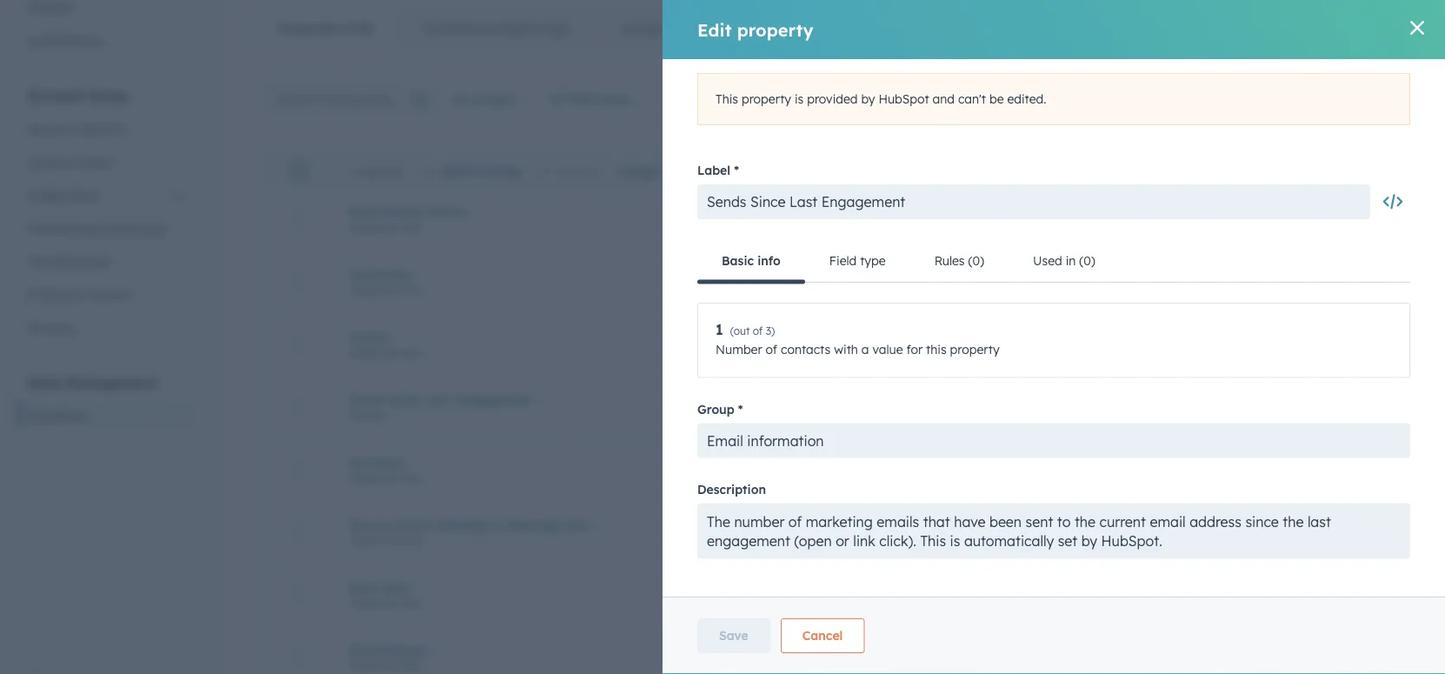 Task type: vqa. For each thing, say whether or not it's contained in the screenshot.
second line from the top of the page
yes



Task type: locate. For each thing, give the bounding box(es) containing it.
text down seniority
[[403, 471, 422, 484]]

users & teams link
[[17, 146, 195, 179]]

text down last
[[403, 534, 422, 547]]

single- down the start
[[349, 597, 383, 610]]

Search search field
[[267, 82, 441, 117]]

7 single- from the top
[[349, 659, 383, 672]]

line
[[383, 221, 400, 234], [383, 283, 400, 296], [383, 346, 400, 359], [383, 471, 400, 484], [383, 534, 400, 547], [383, 597, 400, 610], [383, 659, 400, 672]]

& up integrations
[[63, 154, 72, 170]]

code
[[80, 254, 110, 269]]

0 horizontal spatial users
[[28, 154, 60, 170]]

property inside button
[[1347, 94, 1389, 107]]

types
[[598, 91, 632, 107]]

properties inside data management element
[[28, 408, 87, 424]]

property inside tab list
[[491, 21, 541, 36]]

properties left (172)
[[278, 21, 340, 36]]

1 vertical spatial account
[[28, 121, 75, 137]]

2 single- from the top
[[349, 283, 383, 296]]

properties (172) link
[[254, 8, 397, 50]]

3 0 from the top
[[1375, 463, 1382, 478]]

& right 'privacy'
[[73, 287, 82, 302]]

start
[[349, 580, 380, 595]]

1 vertical spatial contact information
[[760, 651, 876, 666]]

ads for relationship status
[[820, 212, 841, 227]]

users right assign
[[664, 163, 697, 178]]

all for all field types
[[549, 91, 564, 107]]

1 contact information from the top
[[760, 275, 876, 290]]

single- down seniority
[[349, 471, 383, 484]]

0 horizontal spatial &
[[63, 154, 72, 170]]

conditional property logic link
[[397, 8, 596, 50]]

7 text from the top
[[403, 659, 422, 672]]

create property
[[1311, 94, 1389, 107]]

3 single- from the top
[[349, 346, 383, 359]]

line down the of
[[383, 534, 400, 547]]

single- inside relationship status single-line text
[[349, 221, 383, 234]]

all inside 'all field types' popup button
[[549, 91, 564, 107]]

1 facebook from the top
[[760, 212, 817, 227]]

3 properties from the top
[[845, 463, 904, 478]]

line down date at left
[[383, 597, 400, 610]]

school single-line text
[[349, 330, 422, 359]]

teams down users
[[714, 163, 753, 178]]

1 horizontal spatial teams
[[714, 163, 753, 178]]

3 hubspot from the top
[[1057, 463, 1108, 478]]

tool
[[565, 517, 589, 533]]

0 vertical spatial information
[[809, 275, 876, 290]]

2 horizontal spatial &
[[701, 163, 710, 178]]

4 line from the top
[[383, 471, 400, 484]]

1 horizontal spatial users
[[664, 163, 697, 178]]

6 text from the top
[[403, 597, 422, 610]]

privacy & consent link
[[17, 278, 195, 311]]

1 horizontal spatial all
[[549, 91, 564, 107]]

0
[[1375, 212, 1382, 227], [1375, 275, 1382, 290], [1375, 463, 1382, 478], [1375, 588, 1382, 603]]

4 text from the top
[[403, 471, 422, 484]]

all
[[452, 91, 468, 107], [549, 91, 564, 107], [666, 92, 682, 107]]

account for account setup
[[28, 87, 84, 104]]

&
[[63, 154, 72, 170], [701, 163, 710, 178], [73, 287, 82, 302]]

all for all groups
[[452, 91, 468, 107]]

5 line from the top
[[383, 534, 400, 547]]

last
[[426, 392, 452, 407]]

privacy & consent
[[28, 287, 132, 302]]

0 vertical spatial property
[[491, 21, 541, 36]]

3 facebook from the top
[[760, 463, 817, 478]]

6 line from the top
[[383, 597, 400, 610]]

2 line from the top
[[383, 283, 400, 296]]

3 line from the top
[[383, 346, 400, 359]]

1 ads from the top
[[820, 212, 841, 227]]

single- down relationship
[[349, 221, 383, 234]]

3 facebook ads properties from the top
[[760, 463, 904, 478]]

4 0 from the top
[[1375, 588, 1382, 603]]

2 hubspot from the top
[[1057, 275, 1108, 290]]

1 text from the top
[[403, 221, 422, 234]]

2 account from the top
[[28, 121, 75, 137]]

engagement
[[455, 392, 533, 407]]

line down salutation
[[383, 283, 400, 296]]

2 facebook ads properties from the top
[[760, 337, 904, 353]]

all groups button
[[441, 82, 537, 117]]

4 single- from the top
[[349, 471, 383, 484]]

2 contact from the top
[[760, 525, 806, 541]]

2 contact information from the top
[[760, 651, 876, 666]]

tracking code link
[[17, 245, 195, 278]]

6 single- from the top
[[349, 597, 383, 610]]

all left groups
[[452, 91, 468, 107]]

0 horizontal spatial teams
[[76, 154, 112, 170]]

properties
[[845, 212, 904, 227], [845, 337, 904, 353], [845, 463, 904, 478], [845, 588, 904, 603]]

account
[[28, 87, 84, 104], [28, 121, 75, 137]]

0 horizontal spatial properties
[[28, 408, 87, 424]]

4 ads from the top
[[820, 588, 841, 603]]

1 single- from the top
[[349, 221, 383, 234]]

line inside school single-line text
[[383, 346, 400, 359]]

3
[[353, 165, 358, 178]]

all left users
[[666, 92, 682, 107]]

contact information
[[760, 275, 876, 290], [760, 651, 876, 666]]

ads
[[820, 212, 841, 227], [820, 337, 841, 353], [820, 463, 841, 478], [820, 588, 841, 603]]

1 information from the top
[[809, 275, 876, 290]]

facebook ads properties for start date
[[760, 588, 904, 603]]

salutation single-line text
[[349, 267, 422, 296]]

hubspot for seniority
[[1057, 463, 1108, 478]]

properties for properties
[[28, 408, 87, 424]]

5 hubspot from the top
[[1057, 588, 1108, 603]]

text inside the seniority single-line text
[[403, 471, 422, 484]]

4 facebook from the top
[[760, 588, 817, 603]]

text
[[403, 221, 422, 234], [403, 283, 422, 296], [403, 346, 422, 359], [403, 471, 422, 484], [403, 534, 422, 547], [403, 597, 422, 610], [403, 659, 422, 672]]

relationship status button
[[349, 204, 718, 219]]

property left logic
[[491, 21, 541, 36]]

line inside the "source of last booking in meetings tool single-line text"
[[383, 534, 400, 547]]

text down date at left
[[403, 597, 422, 610]]

single- down salutation
[[349, 283, 383, 296]]

2 facebook from the top
[[760, 337, 817, 353]]

account up account defaults
[[28, 87, 84, 104]]

account defaults
[[28, 121, 126, 137]]

1 0 from the top
[[1375, 212, 1382, 227]]

text inside state/region single-line text
[[403, 659, 422, 672]]

4 facebook ads properties from the top
[[760, 588, 904, 603]]

2 horizontal spatial all
[[666, 92, 682, 107]]

0 horizontal spatial all
[[452, 91, 468, 107]]

line down seniority
[[383, 471, 400, 484]]

1 account from the top
[[28, 87, 84, 104]]

2 information from the top
[[809, 651, 876, 666]]

booking
[[437, 517, 487, 533]]

conditional
[[422, 21, 488, 36]]

data management element
[[17, 373, 195, 532]]

2 0 from the top
[[1375, 275, 1382, 290]]

marketplace
[[28, 221, 99, 236]]

information for salutation
[[809, 275, 876, 290]]

add to group
[[441, 163, 521, 178]]

salutation button
[[349, 267, 718, 282]]

3 contact from the top
[[760, 651, 806, 666]]

facebook for relationship status
[[760, 212, 817, 227]]

information
[[809, 275, 876, 290], [809, 651, 876, 666]]

contact
[[760, 275, 806, 290], [760, 525, 806, 541], [760, 651, 806, 666]]

0 horizontal spatial property
[[491, 21, 541, 36]]

conditional property logic
[[422, 21, 572, 36]]

5 single- from the top
[[349, 534, 383, 547]]

line down "school"
[[383, 346, 400, 359]]

2 properties from the top
[[845, 337, 904, 353]]

sends since last engagement button
[[349, 392, 718, 407]]

& for consent
[[73, 287, 82, 302]]

setup
[[88, 87, 129, 104]]

4 properties from the top
[[845, 588, 904, 603]]

5 text from the top
[[403, 534, 422, 547]]

single- down state/region
[[349, 659, 383, 672]]

tab list
[[253, 7, 869, 50]]

0 for seniority
[[1375, 463, 1382, 478]]

7 line from the top
[[383, 659, 400, 672]]

line down state/region
[[383, 659, 400, 672]]

all left field
[[549, 91, 564, 107]]

facebook for school
[[760, 337, 817, 353]]

state/region button
[[349, 643, 718, 658]]

1 horizontal spatial &
[[73, 287, 82, 302]]

tab panel
[[253, 50, 1418, 674]]

hubspot for salutation
[[1057, 275, 1108, 290]]

data
[[28, 374, 62, 391]]

account up users & teams
[[28, 121, 75, 137]]

notifications
[[28, 33, 102, 48]]

2 text from the top
[[403, 283, 422, 296]]

state/region
[[349, 643, 431, 658]]

0 for start date
[[1375, 588, 1382, 603]]

& inside tab panel
[[701, 163, 710, 178]]

assign
[[620, 163, 660, 178]]

0 vertical spatial contact
[[760, 275, 806, 290]]

line down relationship
[[383, 221, 400, 234]]

start date button
[[349, 580, 718, 595]]

1 horizontal spatial properties
[[278, 21, 340, 36]]

1 contact from the top
[[760, 275, 806, 290]]

archived
[[712, 21, 762, 36]]

ads for seniority
[[820, 463, 841, 478]]

single- down "school"
[[349, 346, 383, 359]]

single- inside salutation single-line text
[[349, 283, 383, 296]]

& right assign
[[701, 163, 710, 178]]

account setup
[[28, 87, 129, 104]]

properties for school
[[845, 337, 904, 353]]

properties left (0)
[[765, 21, 824, 36]]

single- inside school single-line text
[[349, 346, 383, 359]]

property right create
[[1347, 94, 1389, 107]]

teams
[[76, 154, 112, 170], [714, 163, 753, 178]]

facebook for seniority
[[760, 463, 817, 478]]

sends
[[349, 392, 386, 407]]

all inside all users popup button
[[666, 92, 682, 107]]

teams inside account setup element
[[76, 154, 112, 170]]

line inside the seniority single-line text
[[383, 471, 400, 484]]

all inside all groups popup button
[[452, 91, 468, 107]]

all groups
[[452, 91, 514, 107]]

text down relationship
[[403, 221, 422, 234]]

properties down data at the bottom of the page
[[28, 408, 87, 424]]

text up since
[[403, 346, 422, 359]]

2 vertical spatial contact
[[760, 651, 806, 666]]

account defaults link
[[17, 113, 195, 146]]

3 selected
[[353, 165, 402, 178]]

1 vertical spatial property
[[1347, 94, 1389, 107]]

1 properties from the top
[[845, 212, 904, 227]]

facebook ads properties
[[760, 212, 904, 227], [760, 337, 904, 353], [760, 463, 904, 478], [760, 588, 904, 603]]

1 vertical spatial contact
[[760, 525, 806, 541]]

single- inside start date single-line text
[[349, 597, 383, 610]]

0 vertical spatial account
[[28, 87, 84, 104]]

single- down the source
[[349, 534, 383, 547]]

1 facebook ads properties from the top
[[760, 212, 904, 227]]

4 hubspot from the top
[[1057, 525, 1108, 541]]

1 vertical spatial information
[[809, 651, 876, 666]]

text down salutation
[[403, 283, 422, 296]]

1 hubspot from the top
[[1057, 212, 1108, 227]]

0 vertical spatial contact information
[[760, 275, 876, 290]]

downloads
[[102, 221, 166, 236]]

line inside state/region single-line text
[[383, 659, 400, 672]]

properties for seniority
[[845, 463, 904, 478]]

relationship status single-line text
[[349, 204, 468, 234]]

teams down defaults
[[76, 154, 112, 170]]

3 ads from the top
[[820, 463, 841, 478]]

text down state/region
[[403, 659, 422, 672]]

3 text from the top
[[403, 346, 422, 359]]

properties for relationship status
[[845, 212, 904, 227]]

1 horizontal spatial property
[[1347, 94, 1389, 107]]

users inside account setup element
[[28, 154, 60, 170]]

text inside school single-line text
[[403, 346, 422, 359]]

2 ads from the top
[[820, 337, 841, 353]]

users up integrations
[[28, 154, 60, 170]]

marketplace downloads
[[28, 221, 166, 236]]

school button
[[349, 330, 718, 345]]

1 line from the top
[[383, 221, 400, 234]]



Task type: describe. For each thing, give the bounding box(es) containing it.
contact information for salutation
[[760, 275, 876, 290]]

users & teams
[[28, 154, 112, 170]]

single- inside the "source of last booking in meetings tool single-line text"
[[349, 534, 383, 547]]

contact for salutation
[[760, 275, 806, 290]]

field
[[568, 91, 595, 107]]

1
[[1376, 651, 1382, 666]]

number
[[349, 409, 389, 422]]

property for conditional
[[491, 21, 541, 36]]

properties for properties (172)
[[278, 21, 340, 36]]

property for create
[[1347, 94, 1389, 107]]

archive button
[[539, 163, 603, 178]]

add to group button
[[423, 163, 521, 178]]

contact for state/region
[[760, 651, 806, 666]]

tab panel containing all groups
[[253, 50, 1418, 674]]

source of last booking in meetings tool single-line text
[[349, 517, 589, 547]]

integrations
[[28, 187, 99, 203]]

line inside relationship status single-line text
[[383, 221, 400, 234]]

all users
[[666, 92, 718, 107]]

0 for salutation
[[1375, 275, 1382, 290]]

integrations button
[[17, 179, 195, 212]]

hubspot for start date
[[1057, 588, 1108, 603]]

add
[[441, 163, 465, 178]]

line inside salutation single-line text
[[383, 283, 400, 296]]

defaults
[[78, 121, 126, 137]]

2 horizontal spatial properties
[[765, 21, 824, 36]]

properties for start date
[[845, 588, 904, 603]]

contact activity
[[760, 525, 851, 541]]

privacy
[[28, 287, 70, 302]]

of
[[395, 517, 407, 533]]

information for state/region
[[809, 651, 876, 666]]

school
[[349, 330, 390, 345]]

create property button
[[1296, 86, 1404, 114]]

text inside relationship status single-line text
[[403, 221, 422, 234]]

facebook ads properties for school
[[760, 337, 904, 353]]

logic
[[544, 21, 572, 36]]

source of last booking in meetings tool button
[[349, 517, 718, 533]]

since
[[389, 392, 422, 407]]

account setup element
[[17, 86, 195, 344]]

contact for source of last booking in meetings tool
[[760, 525, 806, 541]]

source
[[349, 517, 391, 533]]

(172)
[[344, 21, 373, 36]]

seniority
[[349, 455, 404, 470]]

groups
[[472, 91, 514, 107]]

contact information for state/region
[[760, 651, 876, 666]]

line inside start date single-line text
[[383, 597, 400, 610]]

tab list containing properties (172)
[[253, 7, 869, 50]]

single- inside state/region single-line text
[[349, 659, 383, 672]]

text inside salutation single-line text
[[403, 283, 422, 296]]

create
[[1311, 94, 1344, 107]]

facebook ads properties for relationship status
[[760, 212, 904, 227]]

to
[[469, 163, 481, 178]]

tracking code
[[28, 254, 110, 269]]

single- inside the seniority single-line text
[[349, 471, 383, 484]]

meetings
[[506, 517, 561, 533]]

ads for start date
[[820, 588, 841, 603]]

teams inside tab panel
[[714, 163, 753, 178]]

users
[[685, 92, 718, 107]]

assign users & teams
[[620, 163, 753, 178]]

start date single-line text
[[349, 580, 422, 610]]

in
[[491, 517, 502, 533]]

text inside start date single-line text
[[403, 597, 422, 610]]

properties (172)
[[278, 21, 373, 36]]

text inside the "source of last booking in meetings tool single-line text"
[[403, 534, 422, 547]]

date
[[384, 580, 411, 595]]

groups
[[621, 21, 663, 36]]

hubspot for source of last booking in meetings tool
[[1057, 525, 1108, 541]]

activity
[[809, 525, 851, 541]]

all users button
[[655, 82, 741, 118]]

seniority single-line text
[[349, 455, 422, 484]]

& for teams
[[63, 154, 72, 170]]

notifications link
[[17, 24, 195, 57]]

security link
[[17, 311, 195, 344]]

last
[[411, 517, 433, 533]]

all for all users
[[666, 92, 682, 107]]

data management
[[28, 374, 158, 391]]

salutation
[[349, 267, 413, 282]]

group
[[485, 163, 521, 178]]

hubspot for relationship status
[[1057, 212, 1108, 227]]

status
[[429, 204, 468, 219]]

assign users & teams button
[[620, 163, 778, 178]]

state/region single-line text
[[349, 643, 431, 672]]

archived properties (0) link
[[687, 8, 868, 50]]

security
[[28, 320, 74, 335]]

archive
[[557, 163, 603, 178]]

ads for school
[[820, 337, 841, 353]]

0 for relationship status
[[1375, 212, 1382, 227]]

marketplace downloads link
[[17, 212, 195, 245]]

all field types button
[[537, 82, 655, 117]]

consent
[[86, 287, 132, 302]]

management
[[66, 374, 158, 391]]

seniority button
[[349, 455, 718, 470]]

groups link
[[596, 8, 687, 50]]

archived properties (0)
[[712, 21, 844, 36]]

facebook for start date
[[760, 588, 817, 603]]

selected
[[361, 165, 402, 178]]

sends since last engagement number
[[349, 392, 533, 422]]

relationship
[[349, 204, 425, 219]]

account for account defaults
[[28, 121, 75, 137]]

all field types
[[549, 91, 632, 107]]

facebook ads properties for seniority
[[760, 463, 904, 478]]

properties link
[[17, 400, 195, 433]]



